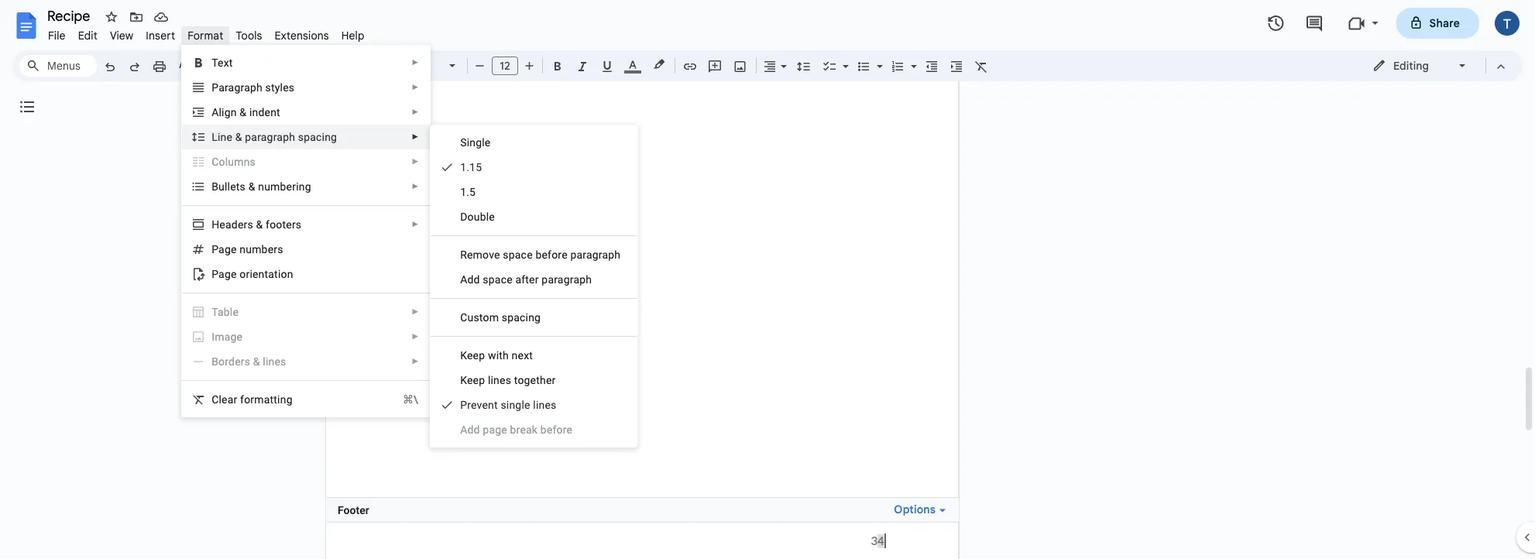 Task type: locate. For each thing, give the bounding box(es) containing it.
0 vertical spatial page
[[212, 243, 237, 256]]

1 vertical spatial a
[[460, 273, 468, 286]]

lines
[[263, 355, 286, 368], [488, 374, 511, 387], [533, 399, 557, 411]]

1 horizontal spatial t
[[514, 374, 518, 387]]

checklist menu image
[[839, 56, 849, 61]]

d ouble
[[460, 210, 495, 223]]

0 horizontal spatial spacing
[[298, 131, 337, 143]]

n inside menu item
[[244, 155, 250, 168]]

spacing up numbering
[[298, 131, 337, 143]]

0 vertical spatial menu item
[[182, 150, 430, 174]]

1 keep from the top
[[460, 349, 485, 362]]

& right ers
[[256, 218, 263, 231]]

4 ► from the top
[[412, 132, 419, 141]]

lign
[[219, 106, 237, 119]]

2 keep from the top
[[460, 374, 485, 387]]

menu containing text
[[181, 45, 431, 418]]

menu item up numbering
[[182, 150, 430, 174]]

a for lign
[[212, 106, 219, 119]]

orientation
[[240, 268, 293, 280]]

mbers
[[252, 243, 283, 256]]

text s element
[[212, 56, 237, 69]]

page down the "page n u mbers"
[[212, 268, 237, 280]]

t down columns n element
[[236, 180, 240, 193]]

custom spacing c element
[[460, 311, 545, 324]]

9 ► from the top
[[412, 332, 419, 341]]

p for aragraph
[[212, 81, 219, 94]]

share button
[[1396, 8, 1480, 39]]

page n u mbers
[[212, 243, 283, 256]]

tools menu item
[[230, 26, 269, 45]]

colum
[[212, 155, 244, 168]]

spacing
[[298, 131, 337, 143], [502, 311, 541, 324]]

s right colum
[[250, 155, 256, 168]]

a up 'l'
[[212, 106, 219, 119]]

⌘\
[[403, 393, 418, 406]]

keep lines t ogether
[[460, 374, 556, 387]]

1 vertical spatial s
[[240, 180, 246, 193]]

keep for keep lines
[[460, 374, 485, 387]]

insert
[[146, 29, 175, 42]]

keep left with
[[460, 349, 485, 362]]

numbering
[[258, 180, 311, 193]]

lines up formatting
[[263, 355, 286, 368]]

paragraph down "indent"
[[245, 131, 295, 143]]

1 vertical spatial b
[[510, 423, 516, 436]]

6 ► from the top
[[412, 182, 419, 191]]

0 vertical spatial t
[[236, 180, 240, 193]]

c ustom spacing
[[460, 311, 541, 324]]

footer
[[338, 504, 369, 517]]

page for page n u mbers
[[212, 243, 237, 256]]

0 vertical spatial lines
[[263, 355, 286, 368]]

paragraph for remove space b efore paragraph
[[570, 248, 621, 261]]

0 horizontal spatial lines
[[263, 355, 286, 368]]

0 vertical spatial n
[[244, 155, 250, 168]]

space right dd
[[483, 273, 513, 286]]

1 horizontal spatial c
[[460, 311, 467, 324]]

page
[[212, 243, 237, 256], [212, 268, 237, 280]]

ext
[[518, 349, 533, 362]]

numbered list menu image
[[907, 56, 917, 61]]

1 vertical spatial page
[[212, 268, 237, 280]]

menu containing s
[[430, 125, 638, 448]]

table
[[212, 306, 239, 318]]

b
[[536, 248, 542, 261], [510, 423, 516, 436]]

7 ► from the top
[[412, 220, 419, 229]]

3 ► from the top
[[412, 108, 419, 117]]

footers
[[266, 218, 302, 231]]

u
[[246, 243, 252, 256]]

1.5 5 element
[[460, 186, 480, 198]]

0 horizontal spatial b
[[510, 423, 516, 436]]

n right with
[[512, 349, 518, 362]]

mode and view toolbar
[[1361, 50, 1514, 81]]

n left mbers
[[240, 243, 246, 256]]

menu bar containing file
[[42, 20, 371, 46]]

help menu item
[[335, 26, 371, 45]]

1 vertical spatial paragraph
[[570, 248, 621, 261]]

help
[[341, 29, 365, 42]]

► for s
[[412, 157, 419, 166]]

options
[[894, 503, 936, 517]]

1 vertical spatial space
[[483, 273, 513, 286]]

n up bulle t s & numbering
[[244, 155, 250, 168]]

0 vertical spatial s
[[250, 155, 256, 168]]

0 horizontal spatial c
[[212, 393, 219, 406]]

headers & footers d element
[[212, 218, 306, 231]]

0 vertical spatial p
[[212, 81, 219, 94]]

2 vertical spatial lines
[[533, 399, 557, 411]]

0 vertical spatial keep
[[460, 349, 485, 362]]

p for revent
[[460, 399, 467, 411]]

► for p aragraph styles
[[412, 83, 419, 92]]

Font size text field
[[493, 57, 517, 75]]

remove
[[460, 248, 500, 261]]

space
[[503, 248, 533, 261], [483, 273, 513, 286]]

a lign & indent
[[212, 106, 280, 119]]

page left u
[[212, 243, 237, 256]]

0 horizontal spatial s
[[240, 180, 246, 193]]

0 vertical spatial b
[[536, 248, 542, 261]]

ingle
[[467, 136, 491, 149]]

1 ► from the top
[[412, 58, 419, 67]]

1 vertical spatial p
[[460, 399, 467, 411]]

lines down keep with next n element
[[488, 374, 511, 387]]

space up a dd space after paragraph at the left of page
[[503, 248, 533, 261]]

2 page from the top
[[212, 268, 237, 280]]

1 horizontal spatial lines
[[488, 374, 511, 387]]

bulle
[[212, 180, 236, 193]]

0 horizontal spatial p
[[212, 81, 219, 94]]

menu item
[[182, 150, 430, 174], [182, 325, 430, 349]]

menu bar
[[42, 20, 371, 46]]

paragraph
[[245, 131, 295, 143], [570, 248, 621, 261], [542, 273, 592, 286]]

checkbox item inside menu
[[431, 418, 637, 442]]

1 menu item from the top
[[182, 150, 430, 174]]

text
[[212, 56, 233, 69]]

application containing share
[[0, 0, 1535, 559]]

menu item up borders & lines q element
[[182, 325, 430, 349]]

1 vertical spatial n
[[240, 243, 246, 256]]

c up keep with n ext
[[460, 311, 467, 324]]

m
[[215, 330, 224, 343]]

insert menu item
[[140, 26, 181, 45]]

spacing right ustom in the left of the page
[[502, 311, 541, 324]]

0 vertical spatial a
[[212, 106, 219, 119]]

1 horizontal spatial s
[[250, 155, 256, 168]]

&
[[240, 106, 247, 119], [235, 131, 242, 143], [248, 180, 255, 193], [256, 218, 263, 231], [253, 355, 260, 368]]

► for ers & footers
[[412, 220, 419, 229]]

1.
[[460, 186, 470, 198]]

0 horizontal spatial a
[[212, 106, 219, 119]]

page orientation 3 element
[[212, 268, 298, 280]]

l ine & paragraph spacing
[[212, 131, 337, 143]]

p
[[212, 81, 219, 94], [460, 399, 467, 411]]

2 vertical spatial paragraph
[[542, 273, 592, 286]]

► inside borders & lines menu item
[[412, 357, 419, 366]]

paragraph right efore
[[570, 248, 621, 261]]

paragraph down efore
[[542, 273, 592, 286]]

s
[[250, 155, 256, 168], [240, 180, 246, 193]]

1 vertical spatial keep
[[460, 374, 485, 387]]

1 horizontal spatial a
[[460, 273, 468, 286]]

edit
[[78, 29, 98, 42]]

& right borders
[[253, 355, 260, 368]]

align & indent a element
[[212, 106, 285, 119]]

0 vertical spatial paragraph
[[245, 131, 295, 143]]

n for s
[[244, 155, 250, 168]]

s inside menu item
[[250, 155, 256, 168]]

1 vertical spatial menu item
[[182, 325, 430, 349]]

0 vertical spatial c
[[460, 311, 467, 324]]

a
[[212, 106, 219, 119], [460, 273, 468, 286]]

menu item containing i
[[182, 325, 430, 349]]

keep up revent
[[460, 374, 485, 387]]

►
[[412, 58, 419, 67], [412, 83, 419, 92], [412, 108, 419, 117], [412, 132, 419, 141], [412, 157, 419, 166], [412, 182, 419, 191], [412, 220, 419, 229], [412, 308, 419, 316], [412, 332, 419, 341], [412, 357, 419, 366]]

keep
[[460, 349, 485, 362], [460, 374, 485, 387]]

a down the remove
[[460, 273, 468, 286]]

with
[[488, 349, 509, 362]]

page for page orientation
[[212, 268, 237, 280]]

10 ► from the top
[[412, 357, 419, 366]]

application
[[0, 0, 1535, 559]]

n for u
[[240, 243, 246, 256]]

bulle t s & numbering
[[212, 180, 311, 193]]

b left eak
[[510, 423, 516, 436]]

c down borders
[[212, 393, 219, 406]]

1 horizontal spatial p
[[460, 399, 467, 411]]

text color image
[[624, 55, 641, 74]]

font list. lato selected. option
[[397, 55, 440, 77]]

formatting
[[240, 393, 293, 406]]

5 ► from the top
[[412, 157, 419, 166]]

p up add
[[460, 399, 467, 411]]

borders & lines menu item
[[182, 349, 430, 374]]

menu
[[181, 45, 431, 418], [430, 125, 638, 448]]

Rename text field
[[42, 6, 99, 25]]

bullets & numbering t element
[[212, 180, 316, 193]]

1 page from the top
[[212, 243, 237, 256]]

lear
[[219, 393, 237, 406]]

2 ► from the top
[[412, 83, 419, 92]]

s right bulle
[[240, 180, 246, 193]]

dd
[[468, 273, 480, 286]]

& right "lign"
[[240, 106, 247, 119]]

n
[[244, 155, 250, 168], [240, 243, 246, 256], [512, 349, 518, 362]]

a for dd
[[460, 273, 468, 286]]

line & paragraph spacing l element
[[212, 131, 342, 143]]

1 vertical spatial t
[[514, 374, 518, 387]]

t up the single
[[514, 374, 518, 387]]

8 ► from the top
[[412, 308, 419, 316]]

format menu item
[[181, 26, 230, 45]]

2 menu item from the top
[[182, 325, 430, 349]]

prevent single lines p element
[[460, 399, 561, 411]]

add space after paragraph a element
[[460, 273, 597, 286]]

r
[[516, 423, 520, 436]]

p down text
[[212, 81, 219, 94]]

borders
[[212, 355, 250, 368]]

keep lines together t element
[[460, 374, 560, 387]]

c for lear
[[212, 393, 219, 406]]

checkbox item containing add page b
[[431, 418, 637, 442]]

s
[[460, 136, 467, 149]]

1 vertical spatial spacing
[[502, 311, 541, 324]]

s for n
[[250, 155, 256, 168]]

b up add space after paragraph a element
[[536, 248, 542, 261]]

⌘backslash element
[[384, 392, 418, 407]]

1 horizontal spatial b
[[536, 248, 542, 261]]

1 vertical spatial c
[[212, 393, 219, 406]]

line & paragraph spacing image
[[795, 55, 813, 77]]

p revent single lines
[[460, 399, 557, 411]]

Menus field
[[19, 55, 97, 77]]

age
[[224, 330, 243, 343]]

► for age
[[412, 332, 419, 341]]

aragraph
[[219, 81, 263, 94]]

& inside menu item
[[253, 355, 260, 368]]

checkbox item
[[431, 418, 637, 442]]

add page break before r element
[[460, 423, 577, 436]]

lines down ogether
[[533, 399, 557, 411]]

t
[[236, 180, 240, 193], [514, 374, 518, 387]]

ers
[[238, 218, 253, 231]]

indent
[[249, 106, 280, 119]]



Task type: vqa. For each thing, say whether or not it's contained in the screenshot.
N to the bottom
yes



Task type: describe. For each thing, give the bounding box(es) containing it.
5
[[470, 186, 476, 198]]

i m age
[[212, 330, 243, 343]]

format
[[188, 29, 223, 42]]

before
[[541, 423, 573, 436]]

c lear formatting
[[212, 393, 293, 406]]

► for a lign & indent
[[412, 108, 419, 117]]

ouble
[[468, 210, 495, 223]]

file menu item
[[42, 26, 72, 45]]

& right ine
[[235, 131, 242, 143]]

borders & lines
[[212, 355, 286, 368]]

single s element
[[460, 136, 495, 149]]

d
[[231, 218, 238, 231]]

lato
[[397, 59, 420, 72]]

c for ustom
[[460, 311, 467, 324]]

menu bar banner
[[0, 0, 1535, 559]]

0 horizontal spatial t
[[236, 180, 240, 193]]

page
[[483, 423, 507, 436]]

► for l ine & paragraph spacing
[[412, 132, 419, 141]]

b for remove space
[[536, 248, 542, 261]]

ogether
[[518, 374, 556, 387]]

clear formatting c element
[[212, 393, 297, 406]]

extensions menu item
[[269, 26, 335, 45]]

borders & lines q element
[[212, 355, 291, 368]]

hea d ers & footers
[[212, 218, 302, 231]]

double d element
[[460, 210, 500, 223]]

s ingle
[[460, 136, 491, 149]]

remove space before paragraph b element
[[460, 248, 625, 261]]

share
[[1430, 16, 1460, 30]]

page numbers u element
[[212, 243, 288, 256]]

1. 5
[[460, 186, 476, 198]]

lines inside menu item
[[263, 355, 286, 368]]

colum n s
[[212, 155, 256, 168]]

2 horizontal spatial lines
[[533, 399, 557, 411]]

eak
[[520, 423, 538, 436]]

revent
[[467, 399, 498, 411]]

1 horizontal spatial spacing
[[502, 311, 541, 324]]

s for t
[[240, 180, 246, 193]]

► for s & numbering
[[412, 182, 419, 191]]

2 vertical spatial n
[[512, 349, 518, 362]]

remove space b efore paragraph
[[460, 248, 621, 261]]

editing
[[1394, 59, 1429, 72]]

& right bulle
[[248, 180, 255, 193]]

paragraph styles p element
[[212, 81, 299, 94]]

1
[[460, 161, 467, 174]]

image m element
[[212, 330, 247, 343]]

table menu item
[[182, 300, 430, 325]]

edit menu item
[[72, 26, 104, 45]]

add
[[460, 423, 480, 436]]

view
[[110, 29, 133, 42]]

ustom
[[467, 311, 499, 324]]

Font size field
[[492, 57, 524, 76]]

menu item containing colum
[[182, 150, 430, 174]]

add page b r eak before
[[460, 423, 573, 436]]

view menu item
[[104, 26, 140, 45]]

1 vertical spatial lines
[[488, 374, 511, 387]]

keep with next n element
[[460, 349, 538, 362]]

table 2 element
[[212, 306, 243, 318]]

styles
[[265, 81, 295, 94]]

i
[[212, 330, 215, 343]]

page orientation
[[212, 268, 293, 280]]

after
[[516, 273, 539, 286]]

menu bar inside menu bar banner
[[42, 20, 371, 46]]

Star checkbox
[[101, 6, 122, 28]]

0 vertical spatial spacing
[[298, 131, 337, 143]]

1 .15
[[460, 161, 482, 174]]

editing button
[[1362, 54, 1479, 77]]

extensions
[[275, 29, 329, 42]]

columns n element
[[212, 155, 260, 168]]

b for add page b
[[510, 423, 516, 436]]

main toolbar
[[96, 0, 994, 321]]

ine
[[218, 131, 232, 143]]

1.15 1 element
[[460, 161, 487, 174]]

d
[[460, 210, 468, 223]]

keep with n ext
[[460, 349, 533, 362]]

efore
[[542, 248, 568, 261]]

highlight color image
[[651, 55, 668, 74]]

file
[[48, 29, 66, 42]]

► inside table menu item
[[412, 308, 419, 316]]

single
[[501, 399, 530, 411]]

hea
[[212, 218, 231, 231]]

p aragraph styles
[[212, 81, 295, 94]]

paragraph for a dd space after paragraph
[[542, 273, 592, 286]]

0 vertical spatial space
[[503, 248, 533, 261]]

l
[[212, 131, 218, 143]]

.15
[[467, 161, 482, 174]]

insert image image
[[732, 55, 749, 77]]

keep for keep with
[[460, 349, 485, 362]]

tools
[[236, 29, 262, 42]]

a dd space after paragraph
[[460, 273, 592, 286]]

options button
[[888, 500, 951, 521]]



